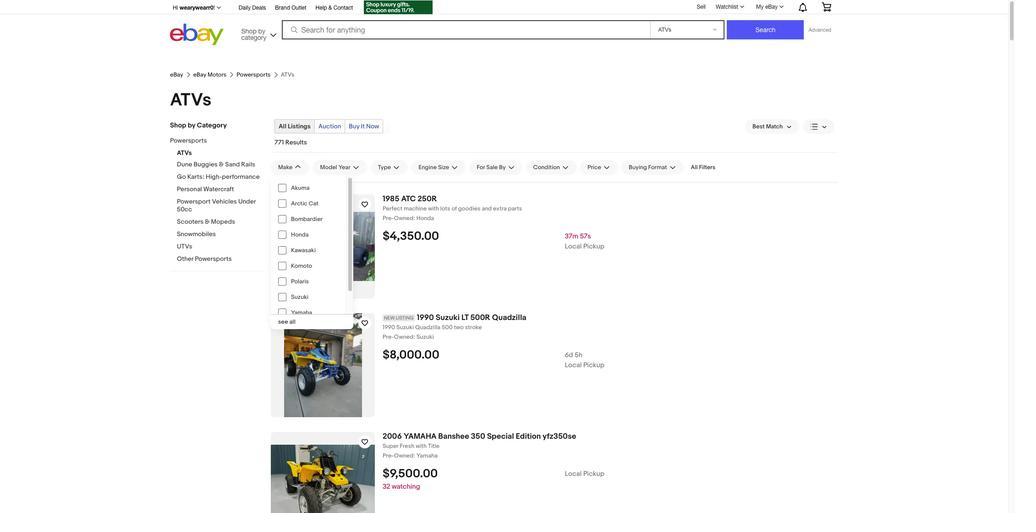 Task type: describe. For each thing, give the bounding box(es) containing it.
see all button
[[271, 315, 354, 329]]

listing
[[396, 315, 414, 321]]

$4,350.00
[[383, 229, 439, 243]]

watching
[[392, 482, 420, 491]]

kawasaki
[[291, 247, 316, 254]]

37m
[[565, 232, 579, 241]]

new
[[384, 315, 395, 321]]

dune buggies & sand rails link
[[177, 161, 264, 169]]

sand
[[225, 161, 240, 168]]

: inside new listing 1990 suzuki lt 500r quadzilla 1990 suzuki quadzilla 500 two stroke pre-owned : suzuki
[[414, 333, 415, 341]]

500r
[[471, 313, 491, 322]]

auction
[[319, 122, 341, 130]]

tap to watch item - 2006 yamaha banshee 350 special edition yfz350se image
[[359, 436, 371, 448]]

all listings link
[[275, 120, 314, 133]]

cat
[[309, 200, 319, 207]]

2006
[[383, 432, 402, 441]]

honda link
[[271, 227, 347, 243]]

high-
[[206, 173, 222, 181]]

personal watercraft link
[[177, 185, 264, 194]]

suzuki down listing
[[397, 324, 414, 331]]

1990 suzuki lt 500r quadzilla image
[[284, 313, 362, 417]]

under
[[238, 198, 256, 205]]

local inside local pickup 32 watching
[[565, 469, 582, 478]]

fresh
[[400, 442, 415, 450]]

all
[[290, 318, 296, 326]]

contact
[[334, 5, 353, 11]]

advanced
[[809, 27, 832, 33]]

komoto
[[291, 262, 312, 270]]

atc
[[401, 194, 416, 204]]

buy it now
[[349, 122, 379, 130]]

500
[[442, 324, 453, 331]]

get the coupon image
[[364, 0, 433, 14]]

polaris
[[291, 278, 309, 285]]

1 horizontal spatial 1990
[[417, 313, 434, 322]]

it
[[361, 122, 365, 130]]

karts:
[[187, 173, 204, 181]]

utvs link
[[177, 243, 264, 251]]

local for $4,350.00
[[565, 242, 582, 251]]

771
[[275, 138, 284, 146]]

ebay inside my ebay link
[[766, 4, 778, 10]]

filters
[[700, 164, 716, 171]]

ebay for ebay motors
[[193, 71, 206, 78]]

1 vertical spatial powersports link
[[170, 137, 257, 145]]

ebay for ebay
[[170, 71, 183, 78]]

all for all listings
[[279, 122, 287, 130]]

ebay motors link
[[193, 71, 227, 78]]

arctic
[[291, 200, 308, 207]]

1985 atc 250r image
[[271, 212, 375, 281]]

1 vertical spatial &
[[219, 161, 224, 168]]

super
[[383, 442, 399, 450]]

special
[[487, 432, 514, 441]]

all for all filters
[[691, 164, 698, 171]]

32
[[383, 482, 391, 491]]

1990 Suzuki Quadzilla 500 two stroke text field
[[383, 324, 839, 331]]

0 vertical spatial atvs
[[170, 89, 212, 111]]

auction link
[[315, 120, 345, 133]]

buy
[[349, 122, 360, 130]]

watercraft
[[203, 185, 234, 193]]

$8,000.00
[[383, 348, 440, 362]]

daily deals link
[[239, 3, 266, 13]]

suzuki link
[[271, 289, 347, 305]]

brand
[[275, 5, 290, 11]]

with inside 2006 yamaha banshee 350 special edition yfz350se super fresh with title pre-owned : yamaha
[[416, 442, 427, 450]]

polaris link
[[271, 274, 347, 289]]

arctic cat link
[[271, 196, 347, 211]]

parts
[[508, 205, 522, 212]]

goodies
[[458, 205, 481, 212]]

help & contact link
[[316, 3, 353, 13]]

1985
[[383, 194, 400, 204]]

watchlist link
[[711, 1, 749, 12]]

daily deals
[[239, 5, 266, 11]]

my
[[757, 4, 764, 10]]

Perfect machine with lots of goodies and extra parts text field
[[383, 205, 839, 213]]

yfz350se
[[543, 432, 577, 441]]

banner containing sell
[[170, 0, 839, 60]]

Super Fresh with Title text field
[[383, 442, 839, 450]]

6d 5h local pickup
[[565, 351, 605, 370]]

yamaha inside 2006 yamaha banshee 350 special edition yfz350se super fresh with title pre-owned : yamaha
[[417, 452, 438, 459]]

pickup for $4,350.00
[[584, 242, 605, 251]]

powersports atvs dune buggies & sand rails go karts: high-performance personal watercraft powersport vehicles under 50cc scooters & mopeds snowmobiles utvs other powersports
[[170, 137, 260, 263]]

: inside 1985 atc 250r perfect machine with lots of goodies and extra parts pre-owned : honda
[[414, 215, 415, 222]]

tap to watch item - 1990 suzuki lt 500r quadzilla image
[[359, 317, 371, 330]]

akuma link
[[271, 180, 347, 196]]

two
[[454, 324, 464, 331]]

suzuki up 500 on the left of the page
[[436, 313, 460, 322]]

& inside help & contact link
[[329, 5, 332, 11]]

yamaha
[[404, 432, 437, 441]]

350
[[471, 432, 486, 441]]

tap to watch item - 1985 atc 250r image
[[359, 198, 371, 211]]

see all
[[278, 318, 296, 326]]

results
[[286, 138, 307, 146]]

all filters button
[[688, 160, 720, 175]]

account navigation
[[170, 0, 839, 16]]

make button
[[271, 160, 309, 175]]

2006 yamaha banshee 350 special edition yfz350se image
[[271, 445, 375, 513]]



Task type: vqa. For each thing, say whether or not it's contained in the screenshot.
second owned from the bottom of the page
yes



Task type: locate. For each thing, give the bounding box(es) containing it.
2 pickup from the top
[[584, 361, 605, 370]]

1990 right listing
[[417, 313, 434, 322]]

1 pre- from the top
[[383, 215, 394, 222]]

1 vertical spatial quadzilla
[[415, 324, 441, 331]]

1 horizontal spatial with
[[428, 205, 439, 212]]

motors
[[208, 71, 227, 78]]

0 vertical spatial quadzilla
[[492, 313, 527, 322]]

owned down fresh
[[394, 452, 414, 459]]

: inside 2006 yamaha banshee 350 special edition yfz350se super fresh with title pre-owned : yamaha
[[414, 452, 415, 459]]

0 vertical spatial pickup
[[584, 242, 605, 251]]

local inside 37m 57s local pickup
[[565, 242, 582, 251]]

ebay right my in the right of the page
[[766, 4, 778, 10]]

pickup down super fresh with title text box
[[584, 469, 605, 478]]

2 vertical spatial pickup
[[584, 469, 605, 478]]

make
[[278, 164, 293, 171]]

vehicles
[[212, 198, 237, 205]]

1990 down new
[[383, 324, 395, 331]]

personal
[[177, 185, 202, 193]]

daily
[[239, 5, 251, 11]]

1 horizontal spatial ebay
[[193, 71, 206, 78]]

771 results
[[275, 138, 307, 146]]

0 vertical spatial yamaha
[[291, 309, 312, 316]]

1 vertical spatial local
[[565, 361, 582, 370]]

2 local from the top
[[565, 361, 582, 370]]

powersports right motors
[[237, 71, 271, 78]]

3 local from the top
[[565, 469, 582, 478]]

with down 250r
[[428, 205, 439, 212]]

atvs up by
[[170, 89, 212, 111]]

local pickup 32 watching
[[383, 469, 605, 491]]

1 vertical spatial 1990
[[383, 324, 395, 331]]

1 vertical spatial atvs
[[177, 149, 192, 157]]

now
[[366, 122, 379, 130]]

$9,500.00
[[383, 467, 438, 481]]

mopeds
[[211, 218, 235, 226]]

local
[[565, 242, 582, 251], [565, 361, 582, 370], [565, 469, 582, 478]]

0 vertical spatial powersports link
[[237, 71, 271, 78]]

of
[[452, 205, 457, 212]]

by
[[188, 121, 195, 130]]

None text field
[[383, 215, 839, 222]]

none text field containing pre-owned
[[383, 215, 839, 222]]

pre-
[[383, 215, 394, 222], [383, 333, 394, 341], [383, 452, 394, 459]]

quadzilla left 500 on the left of the page
[[415, 324, 441, 331]]

2 owned from the top
[[394, 333, 414, 341]]

2006 yamaha banshee 350 special edition yfz350se link
[[383, 432, 839, 442]]

local down 37m
[[565, 242, 582, 251]]

ebay
[[766, 4, 778, 10], [170, 71, 183, 78], [193, 71, 206, 78]]

0 vertical spatial owned
[[394, 215, 414, 222]]

ebay left ebay motors link
[[170, 71, 183, 78]]

shop by category
[[170, 121, 227, 130]]

my ebay
[[757, 4, 778, 10]]

quadzilla right 500r
[[492, 313, 527, 322]]

2 vertical spatial owned
[[394, 452, 414, 459]]

powersports down by
[[170, 137, 207, 144]]

250r
[[418, 194, 437, 204]]

sell
[[697, 3, 706, 10]]

1 : from the top
[[414, 215, 415, 222]]

0 vertical spatial powersports
[[237, 71, 271, 78]]

suzuki up $8,000.00
[[417, 333, 434, 341]]

suzuki
[[291, 293, 309, 301], [436, 313, 460, 322], [397, 324, 414, 331], [417, 333, 434, 341]]

snowmobiles link
[[177, 230, 264, 239]]

atvs up dune
[[177, 149, 192, 157]]

1985 atc 250r perfect machine with lots of goodies and extra parts pre-owned : honda
[[383, 194, 522, 222]]

1 pickup from the top
[[584, 242, 605, 251]]

sell link
[[693, 3, 710, 10]]

1 horizontal spatial honda
[[417, 215, 434, 222]]

kawasaki link
[[271, 243, 347, 258]]

bombardier link
[[271, 211, 347, 227]]

scooters
[[177, 218, 204, 226]]

yamaha link
[[271, 305, 347, 321]]

powersports for powersports
[[237, 71, 271, 78]]

2 : from the top
[[414, 333, 415, 341]]

: down the machine
[[414, 215, 415, 222]]

utvs
[[177, 243, 192, 250]]

all filters
[[691, 164, 716, 171]]

1 vertical spatial with
[[416, 442, 427, 450]]

pre- down new
[[383, 333, 394, 341]]

lt
[[462, 313, 469, 322]]

banner
[[170, 0, 839, 60]]

owned inside 1985 atc 250r perfect machine with lots of goodies and extra parts pre-owned : honda
[[394, 215, 414, 222]]

honda down the machine
[[417, 215, 434, 222]]

local for $8,000.00
[[565, 361, 582, 370]]

1 vertical spatial powersports
[[170, 137, 207, 144]]

dune
[[177, 161, 192, 168]]

2 horizontal spatial &
[[329, 5, 332, 11]]

all left filters
[[691, 164, 698, 171]]

1 vertical spatial honda
[[291, 231, 309, 238]]

1 horizontal spatial &
[[219, 161, 224, 168]]

brand outlet link
[[275, 3, 307, 13]]

1 horizontal spatial all
[[691, 164, 698, 171]]

your shopping cart image
[[822, 2, 832, 11]]

brand outlet
[[275, 5, 307, 11]]

powersports link right motors
[[237, 71, 271, 78]]

2 vertical spatial powersports
[[195, 255, 232, 263]]

1 vertical spatial pre-
[[383, 333, 394, 341]]

with down yamaha
[[416, 442, 427, 450]]

category
[[197, 121, 227, 130]]

edition
[[516, 432, 541, 441]]

& right help
[[329, 5, 332, 11]]

perfect
[[383, 205, 403, 212]]

6d
[[565, 351, 573, 359]]

57s
[[580, 232, 591, 241]]

all up 771
[[279, 122, 287, 130]]

& left "sand"
[[219, 161, 224, 168]]

0 vertical spatial honda
[[417, 215, 434, 222]]

2 vertical spatial :
[[414, 452, 415, 459]]

go karts: high-performance link
[[177, 173, 264, 182]]

1 vertical spatial all
[[691, 164, 698, 171]]

& left mopeds
[[205, 218, 210, 226]]

2 vertical spatial local
[[565, 469, 582, 478]]

1 horizontal spatial yamaha
[[417, 452, 438, 459]]

machine
[[404, 205, 427, 212]]

: up $8,000.00
[[414, 333, 415, 341]]

2 vertical spatial &
[[205, 218, 210, 226]]

pickup
[[584, 242, 605, 251], [584, 361, 605, 370], [584, 469, 605, 478]]

3 : from the top
[[414, 452, 415, 459]]

yamaha down title
[[417, 452, 438, 459]]

help
[[316, 5, 327, 11]]

buy it now link
[[345, 120, 383, 133]]

extra
[[493, 205, 507, 212]]

owned inside new listing 1990 suzuki lt 500r quadzilla 1990 suzuki quadzilla 500 two stroke pre-owned : suzuki
[[394, 333, 414, 341]]

pre- down the perfect
[[383, 215, 394, 222]]

owned inside 2006 yamaha banshee 350 special edition yfz350se super fresh with title pre-owned : yamaha
[[394, 452, 414, 459]]

1 vertical spatial :
[[414, 333, 415, 341]]

:
[[414, 215, 415, 222], [414, 333, 415, 341], [414, 452, 415, 459]]

honda
[[417, 215, 434, 222], [291, 231, 309, 238]]

1 local from the top
[[565, 242, 582, 251]]

1 owned from the top
[[394, 215, 414, 222]]

pre- inside 1985 atc 250r perfect machine with lots of goodies and extra parts pre-owned : honda
[[383, 215, 394, 222]]

watchlist
[[716, 4, 739, 10]]

0 horizontal spatial 1990
[[383, 324, 395, 331]]

None submit
[[728, 20, 805, 39]]

1 horizontal spatial quadzilla
[[492, 313, 527, 322]]

title
[[428, 442, 440, 450]]

3 owned from the top
[[394, 452, 414, 459]]

0 horizontal spatial with
[[416, 442, 427, 450]]

listings
[[288, 122, 311, 130]]

pre- inside 2006 yamaha banshee 350 special edition yfz350se super fresh with title pre-owned : yamaha
[[383, 452, 394, 459]]

performance
[[222, 173, 260, 181]]

0 horizontal spatial quadzilla
[[415, 324, 441, 331]]

arctic cat
[[291, 200, 319, 207]]

buggies
[[194, 161, 218, 168]]

outlet
[[292, 5, 307, 11]]

snowmobiles
[[177, 230, 216, 238]]

2 horizontal spatial ebay
[[766, 4, 778, 10]]

pre- down super
[[383, 452, 394, 459]]

0 vertical spatial with
[[428, 205, 439, 212]]

and
[[482, 205, 492, 212]]

all listings
[[279, 122, 311, 130]]

0 vertical spatial pre-
[[383, 215, 394, 222]]

akuma
[[291, 184, 310, 192]]

0 vertical spatial &
[[329, 5, 332, 11]]

1 vertical spatial pickup
[[584, 361, 605, 370]]

1990
[[417, 313, 434, 322], [383, 324, 395, 331]]

2 vertical spatial pre-
[[383, 452, 394, 459]]

0 horizontal spatial &
[[205, 218, 210, 226]]

yamaha up all
[[291, 309, 312, 316]]

powersports for powersports atvs dune buggies & sand rails go karts: high-performance personal watercraft powersport vehicles under 50cc scooters & mopeds snowmobiles utvs other powersports
[[170, 137, 207, 144]]

&
[[329, 5, 332, 11], [219, 161, 224, 168], [205, 218, 210, 226]]

pickup inside local pickup 32 watching
[[584, 469, 605, 478]]

yamaha
[[291, 309, 312, 316], [417, 452, 438, 459]]

owned down the perfect
[[394, 215, 414, 222]]

banshee
[[439, 432, 470, 441]]

suzuki down polaris
[[291, 293, 309, 301]]

all inside button
[[691, 164, 698, 171]]

0 horizontal spatial ebay
[[170, 71, 183, 78]]

2 pre- from the top
[[383, 333, 394, 341]]

0 vertical spatial :
[[414, 215, 415, 222]]

atvs
[[170, 89, 212, 111], [177, 149, 192, 157]]

ebay left motors
[[193, 71, 206, 78]]

stroke
[[465, 324, 482, 331]]

pre- inside new listing 1990 suzuki lt 500r quadzilla 1990 suzuki quadzilla 500 two stroke pre-owned : suzuki
[[383, 333, 394, 341]]

0 vertical spatial local
[[565, 242, 582, 251]]

50cc
[[177, 205, 192, 213]]

local inside 6d 5h local pickup
[[565, 361, 582, 370]]

honda inside 1985 atc 250r perfect machine with lots of goodies and extra parts pre-owned : honda
[[417, 215, 434, 222]]

komoto link
[[271, 258, 347, 274]]

pickup inside 37m 57s local pickup
[[584, 242, 605, 251]]

local down 6d
[[565, 361, 582, 370]]

1 vertical spatial owned
[[394, 333, 414, 341]]

honda up kawasaki
[[291, 231, 309, 238]]

0 vertical spatial all
[[279, 122, 287, 130]]

go
[[177, 173, 186, 181]]

1 vertical spatial yamaha
[[417, 452, 438, 459]]

powersports link down category
[[170, 137, 257, 145]]

0 horizontal spatial all
[[279, 122, 287, 130]]

powersports
[[237, 71, 271, 78], [170, 137, 207, 144], [195, 255, 232, 263]]

other powersports link
[[177, 255, 264, 264]]

local down yfz350se
[[565, 469, 582, 478]]

rails
[[241, 161, 255, 168]]

powersports down utvs link
[[195, 255, 232, 263]]

0 horizontal spatial honda
[[291, 231, 309, 238]]

: down fresh
[[414, 452, 415, 459]]

37m 57s local pickup
[[565, 232, 605, 251]]

scooters & mopeds link
[[177, 218, 264, 227]]

3 pre- from the top
[[383, 452, 394, 459]]

0 vertical spatial 1990
[[417, 313, 434, 322]]

3 pickup from the top
[[584, 469, 605, 478]]

pickup down the 1990 suzuki quadzilla 500 two stroke text box
[[584, 361, 605, 370]]

with
[[428, 205, 439, 212], [416, 442, 427, 450]]

0 horizontal spatial yamaha
[[291, 309, 312, 316]]

pickup inside 6d 5h local pickup
[[584, 361, 605, 370]]

2006 yamaha banshee 350 special edition yfz350se super fresh with title pre-owned : yamaha
[[383, 432, 577, 459]]

pickup down 57s
[[584, 242, 605, 251]]

None text field
[[383, 333, 839, 341], [383, 452, 839, 460], [383, 333, 839, 341], [383, 452, 839, 460]]

atvs inside powersports atvs dune buggies & sand rails go karts: high-performance personal watercraft powersport vehicles under 50cc scooters & mopeds snowmobiles utvs other powersports
[[177, 149, 192, 157]]

owned down listing
[[394, 333, 414, 341]]

pickup for $8,000.00
[[584, 361, 605, 370]]

powersport vehicles under 50cc link
[[177, 198, 264, 214]]

with inside 1985 atc 250r perfect machine with lots of goodies and extra parts pre-owned : honda
[[428, 205, 439, 212]]



